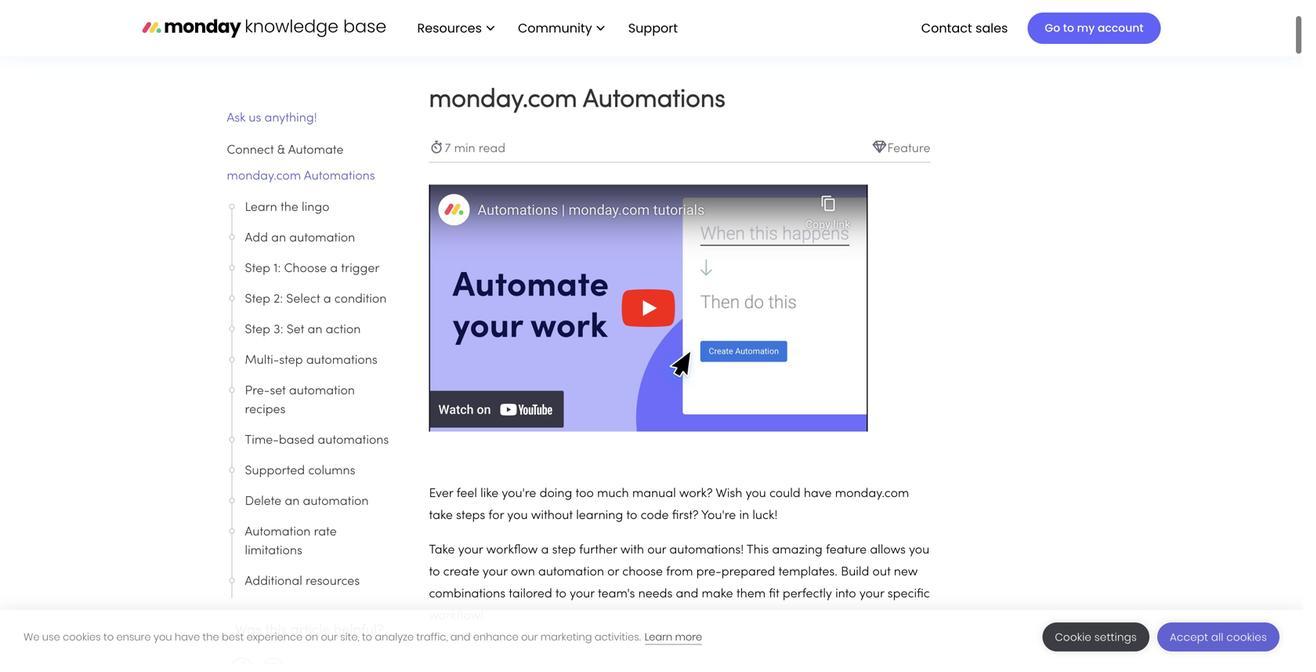 Task type: locate. For each thing, give the bounding box(es) containing it.
activities.
[[595, 630, 641, 644]]

your
[[458, 545, 483, 556], [483, 566, 508, 578], [570, 588, 595, 600], [860, 588, 885, 600]]

you're
[[702, 510, 736, 522]]

connect & automate link
[[227, 145, 344, 156]]

perfectly
[[783, 588, 833, 600]]

2 horizontal spatial monday.com
[[836, 488, 910, 500]]

list
[[402, 0, 691, 56]]

multi-step automations
[[245, 355, 378, 367]]

feature
[[888, 143, 931, 155]]

your down workflow on the left bottom of page
[[483, 566, 508, 578]]

set
[[287, 324, 304, 336]]

cookies right all
[[1227, 630, 1268, 644]]

our right enhance
[[522, 630, 538, 644]]

monday.com inside ever feel like you're doing too much manual work? wish you could have monday.com take steps for you without learning to code first? you're in luck!
[[836, 488, 910, 500]]

combinations
[[429, 588, 506, 600]]

you're
[[502, 488, 537, 500]]

was
[[235, 624, 262, 637]]

step
[[279, 355, 303, 367], [552, 545, 576, 556]]

monday.com logo image
[[142, 11, 386, 44]]

with
[[621, 545, 644, 556]]

1 vertical spatial and
[[451, 630, 471, 644]]

you up the new
[[910, 545, 930, 556]]

1 cookies from the left
[[63, 630, 101, 644]]

add
[[245, 232, 268, 244]]

0 vertical spatial and
[[676, 588, 699, 600]]

workflow
[[487, 545, 538, 556]]

1 vertical spatial an
[[308, 324, 323, 336]]

accept
[[1171, 630, 1209, 644]]

you right ensure
[[154, 630, 172, 644]]

step left 2:
[[245, 294, 270, 305]]

have right could
[[804, 488, 832, 500]]

and
[[676, 588, 699, 600], [451, 630, 471, 644]]

a right select
[[324, 294, 331, 305]]

automation inside 'link'
[[290, 232, 355, 244]]

0 horizontal spatial step
[[279, 355, 303, 367]]

you inside the ! this amazing feature allows you to create your own automation or choose from pre-prepared templates. build out new combinations tailored to your team's needs and make them fit perfectly into your specific workflow!
[[910, 545, 930, 556]]

cookies for all
[[1227, 630, 1268, 644]]

cookies for use
[[63, 630, 101, 644]]

main element
[[402, 0, 1162, 56]]

0 horizontal spatial monday.com automations
[[227, 171, 375, 182]]

1 step from the top
[[245, 263, 270, 275]]

have left best
[[175, 630, 200, 644]]

work?
[[680, 488, 713, 500]]

code
[[641, 510, 669, 522]]

to
[[1064, 20, 1075, 36], [627, 510, 638, 522], [429, 566, 440, 578], [556, 588, 567, 600], [103, 630, 114, 644], [362, 630, 372, 644]]

0 horizontal spatial automations
[[304, 171, 375, 182]]

out
[[873, 566, 891, 578]]

step down the set
[[279, 355, 303, 367]]

automation inside pre-set automation recipes
[[289, 385, 355, 397]]

lingo
[[302, 202, 330, 214]]

community link
[[510, 15, 613, 42]]

2 vertical spatial automations
[[670, 545, 741, 556]]

0 vertical spatial monday.com
[[429, 88, 578, 113]]

connect
[[227, 145, 274, 156]]

automation down multi-step automations link
[[289, 385, 355, 397]]

1 vertical spatial monday.com automations
[[227, 171, 375, 182]]

an inside 'link'
[[271, 232, 286, 244]]

our right with at the left bottom of the page
[[648, 545, 667, 556]]

ensure
[[116, 630, 151, 644]]

1 horizontal spatial the
[[281, 202, 299, 214]]

your down out
[[860, 588, 885, 600]]

steps
[[456, 510, 486, 522]]

cookie settings button
[[1043, 623, 1150, 652]]

learn the lingo link
[[245, 198, 391, 217]]

learn up add
[[245, 202, 277, 214]]

7 min read
[[445, 143, 506, 155]]

fit
[[769, 588, 780, 600]]

monday.com up allows
[[836, 488, 910, 500]]

0 horizontal spatial cookies
[[63, 630, 101, 644]]

2 cookies from the left
[[1227, 630, 1268, 644]]

and down "from"
[[676, 588, 699, 600]]

resources link
[[410, 15, 503, 42]]

an right delete
[[285, 496, 300, 508]]

step 1: choose a trigger
[[245, 263, 380, 275]]

0 vertical spatial automations
[[584, 88, 726, 113]]

to inside main element
[[1064, 20, 1075, 36]]

a left the trigger
[[330, 263, 338, 275]]

0 horizontal spatial our
[[321, 630, 338, 644]]

an right the set
[[308, 324, 323, 336]]

automation
[[245, 526, 311, 538]]

take your workflow a step further with our automations
[[429, 545, 741, 556]]

a for trigger
[[330, 263, 338, 275]]

from
[[667, 566, 693, 578]]

monday.com down connect on the left of the page
[[227, 171, 301, 182]]

us
[[249, 113, 261, 124]]

0 horizontal spatial the
[[203, 630, 219, 644]]

a right workflow on the left bottom of page
[[541, 545, 549, 556]]

contact
[[922, 19, 973, 37]]

1 vertical spatial automations
[[318, 435, 389, 447]]

2 vertical spatial an
[[285, 496, 300, 508]]

this
[[747, 545, 769, 556]]

0 horizontal spatial learn
[[245, 202, 277, 214]]

delete an automation link
[[245, 492, 391, 511]]

0 vertical spatial step
[[279, 355, 303, 367]]

our
[[648, 545, 667, 556], [321, 630, 338, 644], [522, 630, 538, 644]]

needs
[[639, 588, 673, 600]]

monday.com automations down automate at the top left
[[227, 171, 375, 182]]

step left 3:
[[245, 324, 270, 336]]

amazing
[[773, 545, 823, 556]]

dialog
[[0, 610, 1304, 664]]

2:
[[274, 294, 283, 305]]

0 horizontal spatial monday.com
[[227, 171, 301, 182]]

1 vertical spatial step
[[552, 545, 576, 556]]

could
[[770, 488, 801, 500]]

2 vertical spatial monday.com
[[836, 488, 910, 500]]

0 vertical spatial have
[[804, 488, 832, 500]]

to left code
[[627, 510, 638, 522]]

automations inside time-based automations link
[[318, 435, 389, 447]]

1 horizontal spatial and
[[676, 588, 699, 600]]

0 vertical spatial an
[[271, 232, 286, 244]]

automations up columns
[[318, 435, 389, 447]]

0 horizontal spatial and
[[451, 630, 471, 644]]

1 vertical spatial monday.com
[[227, 171, 301, 182]]

to left ensure
[[103, 630, 114, 644]]

automations inside multi-step automations link
[[306, 355, 378, 367]]

to inside ever feel like you're doing too much manual work? wish you could have monday.com take steps for you without learning to code first? you're in luck!
[[627, 510, 638, 522]]

0 vertical spatial a
[[330, 263, 338, 275]]

we
[[24, 630, 40, 644]]

feature
[[826, 545, 867, 556]]

0 vertical spatial automations
[[306, 355, 378, 367]]

learn inside dialog
[[645, 630, 673, 644]]

step left further
[[552, 545, 576, 556]]

step for step 2: select a condition
[[245, 294, 270, 305]]

step left 1:
[[245, 263, 270, 275]]

have
[[804, 488, 832, 500], [175, 630, 200, 644]]

monday.com up read
[[429, 88, 578, 113]]

and inside the ! this amazing feature allows you to create your own automation or choose from pre-prepared templates. build out new combinations tailored to your team's needs and make them fit perfectly into your specific workflow!
[[676, 588, 699, 600]]

step for step 3: set an action
[[245, 324, 270, 336]]

1 vertical spatial learn
[[645, 630, 673, 644]]

sales
[[976, 19, 1009, 37]]

my
[[1078, 20, 1095, 36]]

and down workflow!
[[451, 630, 471, 644]]

a
[[330, 263, 338, 275], [324, 294, 331, 305], [541, 545, 549, 556]]

experience
[[247, 630, 303, 644]]

limitations
[[245, 545, 302, 557]]

account
[[1098, 20, 1144, 36]]

go to my account
[[1045, 20, 1144, 36]]

0 vertical spatial learn
[[245, 202, 277, 214]]

learn left 'more' at bottom
[[645, 630, 673, 644]]

recipes
[[245, 404, 286, 416]]

doing
[[540, 488, 573, 500]]

0 horizontal spatial have
[[175, 630, 200, 644]]

0 vertical spatial step
[[245, 263, 270, 275]]

the
[[281, 202, 299, 214], [203, 630, 219, 644]]

automations up pre-
[[670, 545, 741, 556]]

1 horizontal spatial monday.com
[[429, 88, 578, 113]]

cookies
[[63, 630, 101, 644], [1227, 630, 1268, 644]]

ever
[[429, 488, 453, 500]]

automations down action
[[306, 355, 378, 367]]

automation down columns
[[303, 496, 369, 508]]

the left best
[[203, 630, 219, 644]]

you right the "for"
[[508, 510, 528, 522]]

1 vertical spatial a
[[324, 294, 331, 305]]

contact sales
[[922, 19, 1009, 37]]

in
[[740, 510, 750, 522]]

1 horizontal spatial cookies
[[1227, 630, 1268, 644]]

automations down support
[[584, 88, 726, 113]]

to right go
[[1064, 20, 1075, 36]]

choose
[[623, 566, 663, 578]]

1 vertical spatial the
[[203, 630, 219, 644]]

automation inside the ! this amazing feature allows you to create your own automation or choose from pre-prepared templates. build out new combinations tailored to your team's needs and make them fit perfectly into your specific workflow!
[[539, 566, 604, 578]]

automation rate limitations
[[245, 526, 337, 557]]

this
[[265, 624, 287, 637]]

2 vertical spatial step
[[245, 324, 270, 336]]

time-based automations
[[245, 435, 389, 447]]

your left team's
[[570, 588, 595, 600]]

multi-step automations link
[[245, 351, 391, 370]]

the left the lingo
[[281, 202, 299, 214]]

list containing resources
[[402, 0, 691, 56]]

3 step from the top
[[245, 324, 270, 336]]

learn more link
[[645, 630, 703, 645]]

0 vertical spatial monday.com automations
[[429, 88, 726, 113]]

have inside dialog
[[175, 630, 200, 644]]

automation down learn the lingo link
[[290, 232, 355, 244]]

monday.com automations down community link
[[429, 88, 726, 113]]

cookies right use
[[63, 630, 101, 644]]

automation down take your workflow a step further with our automations
[[539, 566, 604, 578]]

manual
[[633, 488, 676, 500]]

an right add
[[271, 232, 286, 244]]

helpful?
[[334, 624, 384, 637]]

2 step from the top
[[245, 294, 270, 305]]

cookies inside button
[[1227, 630, 1268, 644]]

resources
[[417, 19, 482, 37]]

our right on
[[321, 630, 338, 644]]

luck!
[[753, 510, 778, 522]]

automations down automate at the top left
[[304, 171, 375, 182]]

and inside dialog
[[451, 630, 471, 644]]

1 horizontal spatial have
[[804, 488, 832, 500]]

1 vertical spatial step
[[245, 294, 270, 305]]

rate
[[314, 526, 337, 538]]

2 vertical spatial a
[[541, 545, 549, 556]]

1 horizontal spatial learn
[[645, 630, 673, 644]]

create
[[444, 566, 480, 578]]

was this article helpful?
[[235, 624, 384, 637]]

1 vertical spatial have
[[175, 630, 200, 644]]

1 horizontal spatial our
[[522, 630, 538, 644]]



Task type: vqa. For each thing, say whether or not it's contained in the screenshot.
the Pricing in the bottom left of the page
no



Task type: describe. For each thing, give the bounding box(es) containing it.
automate
[[288, 145, 344, 156]]

or
[[608, 566, 619, 578]]

automation rate limitations link
[[245, 523, 391, 561]]

automations for multi-step automations
[[306, 355, 378, 367]]

anything!
[[265, 113, 317, 124]]

new
[[894, 566, 918, 578]]

ever feel like you're doing too much manual work? wish you could have monday.com take steps for you without learning to code first? you're in luck!
[[429, 488, 910, 522]]

1 horizontal spatial monday.com automations
[[429, 88, 726, 113]]

cookie settings
[[1056, 630, 1138, 644]]

multi-
[[245, 355, 279, 367]]

delete
[[245, 496, 282, 508]]

1:
[[274, 263, 281, 275]]

into
[[836, 588, 857, 600]]

learning
[[576, 510, 623, 522]]

step 3: set an action
[[245, 324, 361, 336]]

additional
[[245, 576, 302, 588]]

like
[[481, 488, 499, 500]]

pre-set automation recipes
[[245, 385, 355, 416]]

min
[[454, 143, 476, 155]]

select
[[286, 294, 320, 305]]

supported columns link
[[245, 462, 391, 481]]

all
[[1212, 630, 1224, 644]]

build
[[841, 566, 870, 578]]

you up luck!
[[746, 488, 767, 500]]

&
[[277, 145, 285, 156]]

allows
[[871, 545, 906, 556]]

step 1: choose a trigger link
[[245, 260, 391, 278]]

take
[[429, 510, 453, 522]]

add an automation
[[245, 232, 355, 244]]

read
[[479, 143, 506, 155]]

step for step 1: choose a trigger
[[245, 263, 270, 275]]

go to my account link
[[1028, 13, 1162, 44]]

2 horizontal spatial our
[[648, 545, 667, 556]]

you inside dialog
[[154, 630, 172, 644]]

community
[[518, 19, 593, 37]]

to down "take"
[[429, 566, 440, 578]]

0 vertical spatial the
[[281, 202, 299, 214]]

additional resources link
[[245, 572, 391, 591]]

to right site,
[[362, 630, 372, 644]]

more
[[675, 630, 703, 644]]

tailored
[[509, 588, 553, 600]]

prepared
[[722, 566, 776, 578]]

set
[[270, 385, 286, 397]]

dialog containing cookie settings
[[0, 610, 1304, 664]]

article
[[291, 624, 330, 637]]

them
[[737, 588, 766, 600]]

supported columns
[[245, 465, 359, 477]]

site,
[[340, 630, 360, 644]]

wish
[[716, 488, 743, 500]]

traffic,
[[417, 630, 448, 644]]

columns
[[308, 465, 356, 477]]

trigger
[[341, 263, 380, 275]]

step 3: set an action link
[[245, 321, 391, 339]]

we use cookies to ensure you have the best experience on our site, to analyze traffic, and enhance our marketing activities. learn more
[[24, 630, 703, 644]]

take
[[429, 545, 455, 556]]

step 2: select a condition link
[[245, 290, 391, 309]]

a for condition
[[324, 294, 331, 305]]

ask
[[227, 113, 246, 124]]

make
[[702, 588, 734, 600]]

action
[[326, 324, 361, 336]]

resources
[[306, 576, 360, 588]]

connect & automate
[[227, 145, 344, 156]]

supported
[[245, 465, 305, 477]]

the inside dialog
[[203, 630, 219, 644]]

your up create
[[458, 545, 483, 556]]

further
[[579, 545, 618, 556]]

much
[[597, 488, 629, 500]]

for
[[489, 510, 504, 522]]

have inside ever feel like you're doing too much manual work? wish you could have monday.com take steps for you without learning to code first? you're in luck!
[[804, 488, 832, 500]]

1 vertical spatial automations
[[304, 171, 375, 182]]

accept all cookies button
[[1158, 623, 1280, 652]]

choose
[[284, 263, 327, 275]]

an for add
[[271, 232, 286, 244]]

an for delete
[[285, 496, 300, 508]]

pre-
[[245, 385, 270, 397]]

add an automation link
[[245, 229, 391, 248]]

automation for delete an automation
[[303, 496, 369, 508]]

automation for add an automation
[[290, 232, 355, 244]]

1 horizontal spatial step
[[552, 545, 576, 556]]

7
[[445, 143, 451, 155]]

time-
[[245, 435, 279, 447]]

automations for time-based automations
[[318, 435, 389, 447]]

pre-set automation recipes link
[[245, 382, 391, 419]]

learn the lingo
[[245, 202, 330, 214]]

a for step
[[541, 545, 549, 556]]

own
[[511, 566, 535, 578]]

enhance
[[473, 630, 519, 644]]

templates.
[[779, 566, 838, 578]]

to right "tailored"
[[556, 588, 567, 600]]

1 horizontal spatial automations
[[584, 88, 726, 113]]

workflow!
[[429, 610, 484, 622]]

monday.com inside monday.com automations link
[[227, 171, 301, 182]]

automation for pre-set automation recipes
[[289, 385, 355, 397]]

delete an automation
[[245, 496, 369, 508]]



